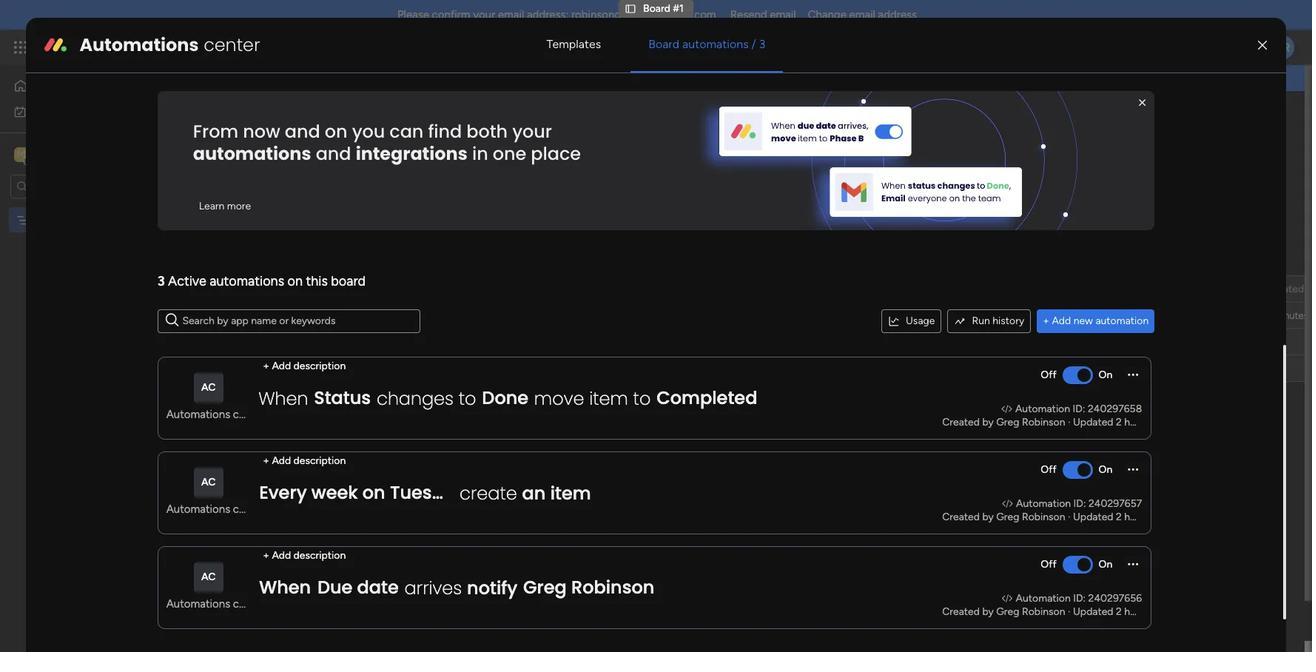 Task type: locate. For each thing, give the bounding box(es) containing it.
0 horizontal spatial board #1
[[35, 214, 75, 226]]

1 horizontal spatial board #1
[[225, 102, 328, 135]]

0 horizontal spatial a
[[847, 71, 853, 85]]

main table button
[[224, 159, 308, 183]]

on
[[759, 71, 773, 85], [325, 119, 348, 144], [288, 273, 303, 289], [362, 480, 385, 505]]

3 description from the top
[[293, 549, 346, 562]]

+ down "search by app name or keywords" text box on the left of page
[[263, 360, 269, 372]]

and down show board description image
[[316, 141, 351, 166]]

see for see more
[[675, 137, 693, 150]]

email right resend at top right
[[770, 8, 796, 21]]

1 vertical spatial ·
[[1068, 511, 1071, 523]]

item right "move"
[[589, 386, 628, 411]]

add down "search by app name or keywords" text box on the left of page
[[272, 360, 291, 372]]

your right the where
[[607, 138, 628, 150]]

1 vertical spatial created
[[943, 511, 980, 523]]

create an item
[[459, 481, 591, 506]]

0 vertical spatial see
[[259, 41, 277, 53]]

change email address
[[808, 8, 917, 21]]

0 vertical spatial created by greg robinson · updated 2 hours ago
[[943, 416, 1171, 429]]

your
[[473, 8, 495, 21], [512, 119, 552, 144], [607, 138, 628, 150]]

is
[[657, 71, 666, 85]]

0 vertical spatial item
[[589, 386, 628, 411]]

3 active automations on this board
[[158, 273, 366, 289]]

please
[[398, 8, 429, 21]]

1 updated from the top
[[1073, 416, 1114, 429]]

board
[[643, 2, 671, 15], [649, 37, 680, 51], [225, 102, 294, 135], [35, 214, 62, 226]]

1 vertical spatial + add description
[[263, 454, 346, 467]]

v2 ellipsis image up 240297657
[[1128, 467, 1139, 482]]

ac
[[201, 381, 215, 394], [201, 476, 215, 489], [201, 571, 215, 583]]

0 vertical spatial ac
[[201, 381, 215, 394]]

date
[[357, 575, 399, 600]]

1 created from the top
[[943, 416, 980, 429]]

2 vertical spatial 2
[[1116, 605, 1122, 618]]

to inside when status changes to done
[[459, 386, 476, 411]]

· for due date arrives
[[1068, 605, 1071, 618]]

owners,
[[393, 138, 429, 150]]

item
[[589, 386, 628, 411], [550, 481, 591, 506]]

description up week
[[293, 454, 346, 467]]

center for changes to
[[233, 408, 265, 421]]

2 + add description from the top
[[263, 454, 346, 467]]

+ add description field up due
[[259, 548, 349, 564]]

0 vertical spatial new
[[1074, 315, 1093, 327]]

1 horizontal spatial board
[[624, 71, 654, 85]]

project down this
[[280, 309, 313, 322]]

email for change email address
[[850, 8, 876, 21]]

2 2 from the top
[[1116, 511, 1122, 523]]

id: left "240297658"
[[1073, 403, 1086, 415]]

my work image
[[13, 105, 27, 118]]

+ add description up due
[[263, 549, 346, 562]]

0 vertical spatial id:
[[1073, 403, 1086, 415]]

created by greg robinson · updated 2 hours ago down automation id: 240297656
[[943, 605, 1171, 618]]

0 vertical spatial on
[[1099, 369, 1113, 381]]

manage any type of project. assign owners, set timelines and keep track of where your project stands.
[[227, 138, 699, 150]]

see for see plans
[[259, 41, 277, 53]]

+ add description for when
[[263, 549, 346, 562]]

on left this
[[288, 273, 303, 289]]

#1 up board automations / 3
[[673, 2, 684, 15]]

0 vertical spatial description
[[293, 360, 346, 372]]

1 vertical spatial see
[[675, 137, 693, 150]]

$500 down run
[[953, 359, 978, 372]]

greg
[[997, 416, 1020, 429], [997, 511, 1020, 523], [523, 575, 567, 600], [997, 605, 1020, 618]]

item inside move item to completed
[[589, 386, 628, 411]]

0 horizontal spatial 3
[[158, 273, 165, 289]]

2 vertical spatial automation
[[1016, 592, 1071, 605]]

+ add description up every
[[263, 454, 346, 467]]

when for when status changes to done
[[258, 386, 308, 411]]

code image left automation id: 240297656
[[1002, 593, 1013, 603]]

add left "group" at the left bottom of the page
[[253, 414, 272, 426]]

0 vertical spatial automation
[[1016, 403, 1071, 415]]

1 ac from the top
[[201, 381, 215, 394]]

2 vertical spatial + add description field
[[259, 548, 349, 564]]

1 2 from the top
[[1116, 416, 1122, 429]]

board inside list box
[[35, 214, 62, 226]]

changes
[[376, 386, 454, 411]]

on for move item to completed
[[1099, 369, 1113, 381]]

0 vertical spatial ago
[[1153, 416, 1171, 429]]

ac for when
[[201, 571, 215, 583]]

2 horizontal spatial to
[[704, 71, 715, 85]]

1 vertical spatial a
[[1311, 310, 1313, 321]]

2 horizontal spatial #1
[[673, 2, 684, 15]]

your right both
[[512, 119, 552, 144]]

see left more
[[675, 137, 693, 150]]

3 ago from the top
[[1153, 605, 1171, 618]]

hours down "240297658"
[[1125, 416, 1151, 429]]

v2 ellipsis image up "240297658"
[[1128, 372, 1139, 387]]

1 vertical spatial hours
[[1125, 511, 1151, 523]]

web
[[796, 71, 818, 85]]

0 horizontal spatial of
[[309, 138, 319, 150]]

off for due date arrives
[[1041, 558, 1057, 571]]

1 vertical spatial board #1
[[225, 102, 328, 135]]

1 horizontal spatial #1
[[300, 102, 328, 135]]

1 vertical spatial new
[[275, 414, 294, 426]]

1 vertical spatial code image
[[1002, 593, 1013, 603]]

1 vertical spatial ac
[[201, 476, 215, 489]]

every week on tuesday
[[259, 480, 466, 505]]

1 vertical spatial 2
[[1116, 511, 1122, 523]]

address:
[[527, 8, 569, 21]]

0 horizontal spatial to
[[459, 386, 476, 411]]

see left plans
[[259, 41, 277, 53]]

+ add description
[[263, 360, 346, 372], [263, 454, 346, 467], [263, 549, 346, 562]]

last
[[1244, 282, 1263, 295]]

on left v2 ellipsis image
[[1099, 558, 1113, 571]]

board #1 up board automations / 3
[[643, 2, 684, 15]]

· down automation id: 240297657
[[1068, 511, 1071, 523]]

description up the status
[[293, 360, 346, 372]]

3 email from the left
[[850, 8, 876, 21]]

0 vertical spatial created
[[943, 416, 980, 429]]

1 v2 ellipsis image from the top
[[1128, 372, 1139, 387]]

+ add description down "search by app name or keywords" text box on the left of page
[[263, 360, 346, 372]]

new left the automation
[[1074, 315, 1093, 327]]

automation left "240297658"
[[1016, 403, 1071, 415]]

board left is
[[624, 71, 654, 85]]

2 horizontal spatial email
[[850, 8, 876, 21]]

greg down code image
[[997, 511, 1020, 523]]

3 created from the top
[[943, 605, 980, 618]]

board
[[624, 71, 654, 85], [331, 273, 366, 289]]

0 vertical spatial by
[[983, 416, 994, 429]]

off for move item to completed
[[1041, 369, 1057, 381]]

a right minutes
[[1311, 310, 1313, 321]]

1 horizontal spatial your
[[512, 119, 552, 144]]

when up add new group
[[258, 386, 308, 411]]

+ Add description field
[[259, 358, 349, 374], [259, 453, 349, 469], [259, 548, 349, 564]]

code image
[[1002, 403, 1013, 414], [1002, 593, 1013, 603]]

1 horizontal spatial table
[[319, 164, 343, 177]]

dapulse integrations image
[[1071, 165, 1082, 177]]

· for move item to completed
[[1068, 416, 1071, 429]]

2 email from the left
[[770, 8, 796, 21]]

link
[[909, 71, 926, 85]]

2 vertical spatial ac
[[201, 571, 215, 583]]

2 horizontal spatial 3
[[759, 37, 766, 51]]

1 vertical spatial created by greg robinson · updated 2 hours ago
[[943, 511, 1171, 523]]

board down the search in workspace field
[[35, 214, 62, 226]]

3 off from the top
[[1041, 558, 1057, 571]]

3 created by greg robinson · updated 2 hours ago from the top
[[943, 605, 1171, 618]]

on left you
[[325, 119, 348, 144]]

updated down automation id: 240297656
[[1073, 605, 1114, 618]]

+ down every
[[263, 549, 269, 562]]

v2 ellipsis image
[[1128, 561, 1139, 577]]

updated for due date arrives
[[1073, 605, 1114, 618]]

2 down "240297658"
[[1116, 416, 1122, 429]]

table
[[272, 164, 296, 177], [319, 164, 343, 177]]

robinson for an item
[[1022, 511, 1066, 523]]

in
[[472, 141, 488, 166]]

when
[[258, 386, 308, 411], [259, 575, 311, 600]]

board up any
[[225, 102, 294, 135]]

to left completed at the right bottom
[[633, 386, 651, 411]]

2 for move item to completed
[[1116, 416, 1122, 429]]

0 vertical spatial 2
[[1116, 416, 1122, 429]]

when status changes to done
[[258, 386, 528, 411]]

greg for an item
[[997, 511, 1020, 523]]

1 horizontal spatial to
[[633, 386, 651, 411]]

2 vertical spatial #1
[[65, 214, 75, 226]]

board #1
[[643, 2, 684, 15], [225, 102, 328, 135], [35, 214, 75, 226]]

place
[[531, 141, 581, 166]]

resend
[[730, 8, 767, 21]]

on inside from now and on you can find both your automations and integrations in one place
[[325, 119, 348, 144]]

3 on from the top
[[1099, 558, 1113, 571]]

show board description image
[[339, 112, 357, 127]]

add for an item
[[272, 454, 291, 467]]

· down automation id: 240297656
[[1068, 605, 1071, 618]]

of right track
[[563, 138, 573, 150]]

0 vertical spatial project
[[254, 204, 288, 216]]

1 vertical spatial when
[[259, 575, 311, 600]]

2
[[1116, 416, 1122, 429], [1116, 511, 1122, 523], [1116, 605, 1122, 618]]

automation id: 240297657
[[1017, 497, 1143, 510]]

your right the confirm at the left of the page
[[473, 8, 495, 21]]

board right this
[[331, 273, 366, 289]]

2 ago from the top
[[1153, 511, 1171, 523]]

1 created by greg robinson · updated 2 hours ago from the top
[[943, 416, 1171, 429]]

address
[[879, 8, 917, 21]]

created by greg robinson · updated 2 hours ago down automation id: 240297658
[[943, 416, 1171, 429]]

week
[[311, 480, 358, 505]]

new left "group" at the left bottom of the page
[[275, 414, 294, 426]]

0 vertical spatial off
[[1041, 369, 1057, 381]]

2 + add description field from the top
[[259, 453, 349, 469]]

created by greg robinson · updated 2 hours ago for due date arrives
[[943, 605, 1171, 618]]

+ inside + add new automation button
[[1043, 315, 1050, 327]]

1 vertical spatial + add description field
[[259, 453, 349, 469]]

greg down automation id: 240297656
[[997, 605, 1020, 618]]

0 vertical spatial v2 ellipsis image
[[1128, 372, 1139, 387]]

0 vertical spatial updated
[[1073, 416, 1114, 429]]

history
[[993, 315, 1025, 327]]

1 vertical spatial v2 ellipsis image
[[1128, 467, 1139, 482]]

1 vertical spatial off
[[1041, 463, 1057, 476]]

0 horizontal spatial email
[[498, 8, 524, 21]]

2 v2 ellipsis image from the top
[[1128, 467, 1139, 482]]

3 + add description field from the top
[[259, 548, 349, 564]]

option
[[0, 207, 189, 210]]

1 + add description from the top
[[263, 360, 346, 372]]

3 2 from the top
[[1116, 605, 1122, 618]]

#1 down the search in workspace field
[[65, 214, 75, 226]]

description
[[293, 360, 346, 372], [293, 454, 346, 467], [293, 549, 346, 562]]

updated down automation id: 240297658
[[1073, 416, 1114, 429]]

Board #1 field
[[221, 102, 332, 135]]

0 vertical spatial board
[[624, 71, 654, 85]]

automation left 240297656 on the bottom of page
[[1016, 592, 1071, 605]]

2 vertical spatial updated
[[1073, 605, 1114, 618]]

to left done
[[459, 386, 476, 411]]

3 ac from the top
[[201, 571, 215, 583]]

run history button
[[948, 309, 1032, 333]]

1 horizontal spatial see
[[675, 137, 693, 150]]

2 vertical spatial + add description
[[263, 549, 346, 562]]

see inside 'see plans' 'button'
[[259, 41, 277, 53]]

1 off from the top
[[1041, 369, 1057, 381]]

main table
[[247, 164, 296, 177]]

2 vertical spatial ago
[[1153, 605, 1171, 618]]

2 vertical spatial created
[[943, 605, 980, 618]]

hours down 240297657
[[1125, 511, 1151, 523]]

1 description from the top
[[293, 360, 346, 372]]

automation right code image
[[1017, 497, 1071, 510]]

board #1 up any
[[225, 102, 328, 135]]

project 3
[[280, 309, 321, 322]]

project right new at top
[[254, 204, 288, 216]]

table right main
[[272, 164, 296, 177]]

0 vertical spatial hours
[[1125, 416, 1151, 429]]

automation id: 240297658
[[1016, 403, 1143, 415]]

hours down 240297656 on the bottom of page
[[1125, 605, 1151, 618]]

#1 inside list box
[[65, 214, 75, 226]]

2 created by greg robinson · updated 2 hours ago from the top
[[943, 511, 1171, 523]]

2 vertical spatial hours
[[1125, 605, 1151, 618]]

created by greg robinson · updated 2 hours ago
[[943, 416, 1171, 429], [943, 511, 1171, 523], [943, 605, 1171, 618]]

off up automation id: 240297658
[[1041, 369, 1057, 381]]

3 updated from the top
[[1073, 605, 1114, 618]]

board up is
[[649, 37, 680, 51]]

1 vertical spatial id:
[[1074, 497, 1087, 510]]

you
[[352, 119, 385, 144]]

1 horizontal spatial 3
[[316, 309, 321, 322]]

updated down automation id: 240297657
[[1073, 511, 1114, 523]]

2 table from the left
[[319, 164, 343, 177]]

a
[[847, 71, 853, 85], [1311, 310, 1313, 321]]

1 horizontal spatial email
[[770, 8, 796, 21]]

1 vertical spatial automations
[[193, 141, 311, 166]]

please confirm your email address: robinsongreg175@gmail.com
[[398, 8, 716, 21]]

robinson
[[1022, 416, 1066, 429], [1022, 511, 1066, 523], [571, 575, 654, 600], [1022, 605, 1066, 618]]

project inside button
[[254, 204, 288, 216]]

on up "240297658"
[[1099, 369, 1113, 381]]

of right type
[[309, 138, 319, 150]]

automations center for changes to
[[166, 408, 265, 421]]

id: for due date arrives
[[1074, 592, 1086, 605]]

notify
[[467, 576, 517, 600]]

240297657
[[1089, 497, 1143, 510]]

anyone
[[718, 71, 756, 85]]

1 · from the top
[[1068, 416, 1071, 429]]

off up automation id: 240297657
[[1041, 463, 1057, 476]]

2 vertical spatial off
[[1041, 558, 1057, 571]]

by
[[983, 416, 994, 429], [983, 511, 994, 523], [983, 605, 994, 618]]

3 hours from the top
[[1125, 605, 1151, 618]]

when inside when status changes to done
[[258, 386, 308, 411]]

+ up every
[[263, 454, 269, 467]]

2 vertical spatial by
[[983, 605, 994, 618]]

select product image
[[13, 40, 28, 55]]

0 vertical spatial ·
[[1068, 416, 1071, 429]]

0 horizontal spatial board
[[331, 273, 366, 289]]

2 vertical spatial id:
[[1074, 592, 1086, 605]]

completed
[[657, 386, 757, 410]]

2 by from the top
[[983, 511, 994, 523]]

2 ac from the top
[[201, 476, 215, 489]]

automations inside from now and on you can find both your automations and integrations in one place
[[193, 141, 311, 166]]

1 table from the left
[[272, 164, 296, 177]]

0 vertical spatial automations
[[683, 37, 749, 51]]

1 hours from the top
[[1125, 416, 1151, 429]]

created by greg robinson · updated 2 hours ago down automation id: 240297657
[[943, 511, 1171, 523]]

3 left active
[[158, 273, 165, 289]]

automation for due date arrives
[[1016, 592, 1071, 605]]

updated
[[1266, 282, 1305, 295]]

1 vertical spatial updated
[[1073, 511, 1114, 523]]

track
[[537, 138, 561, 150]]

3 · from the top
[[1068, 605, 1071, 618]]

email right change
[[850, 8, 876, 21]]

v2 ellipsis image
[[1128, 372, 1139, 387], [1128, 467, 1139, 482]]

by for due date arrives
[[983, 605, 994, 618]]

table down project.
[[319, 164, 343, 177]]

2 down 240297657
[[1116, 511, 1122, 523]]

0 vertical spatial #1
[[673, 2, 684, 15]]

id:
[[1073, 403, 1086, 415], [1074, 497, 1087, 510], [1074, 592, 1086, 605]]

#1 up type
[[300, 102, 328, 135]]

1 on from the top
[[1099, 369, 1113, 381]]

2 vertical spatial on
[[1099, 558, 1113, 571]]

3 down this
[[316, 309, 321, 322]]

2 down 240297656 on the bottom of page
[[1116, 605, 1122, 618]]

1 vertical spatial automation
[[1017, 497, 1071, 510]]

0 horizontal spatial #1
[[65, 214, 75, 226]]

Search in workspace field
[[31, 178, 124, 195]]

0 vertical spatial board #1
[[643, 2, 684, 15]]

0 horizontal spatial see
[[259, 41, 277, 53]]

created for notify
[[943, 605, 980, 618]]

email left address:
[[498, 8, 524, 21]]

1 vertical spatial ago
[[1153, 511, 1171, 523]]

automations center for due date
[[166, 597, 265, 610]]

3 by from the top
[[983, 605, 994, 618]]

board #1 down the search in workspace field
[[35, 214, 75, 226]]

off up automation id: 240297656
[[1041, 558, 1057, 571]]

2 vertical spatial 3
[[316, 309, 321, 322]]

0 vertical spatial code image
[[1002, 403, 1013, 414]]

id: left 240297656 on the bottom of page
[[1074, 592, 1086, 605]]

2 vertical spatial board #1
[[35, 214, 75, 226]]

1 horizontal spatial of
[[563, 138, 573, 150]]

$500 left history
[[953, 311, 977, 322]]

0 vertical spatial when
[[258, 386, 308, 411]]

+ add description field down "search by app name or keywords" text box on the left of page
[[259, 358, 349, 374]]

off
[[1041, 369, 1057, 381], [1041, 463, 1057, 476], [1041, 558, 1057, 571]]

+ add description field up every
[[259, 453, 349, 469]]

learn more
[[199, 200, 251, 212]]

add down every
[[272, 549, 291, 562]]

1 by from the top
[[983, 416, 994, 429]]

code image left automation id: 240297658
[[1002, 403, 1013, 414]]

2 description from the top
[[293, 454, 346, 467]]

by for move item to completed
[[983, 416, 994, 429]]

when left due
[[259, 575, 311, 600]]

1 vertical spatial on
[[1099, 463, 1113, 476]]

0 vertical spatial 3
[[759, 37, 766, 51]]

1 vertical spatial by
[[983, 511, 994, 523]]

code image
[[1002, 498, 1014, 509]]

project
[[254, 204, 288, 216], [280, 309, 313, 322]]

more
[[227, 200, 251, 212]]

1 horizontal spatial a
[[1311, 310, 1313, 321]]

greg down automation id: 240297658
[[997, 416, 1020, 429]]

move item to completed
[[534, 386, 757, 411]]

this
[[600, 71, 621, 85]]

see inside see more link
[[675, 137, 693, 150]]

a right with
[[847, 71, 853, 85]]

m
[[17, 148, 26, 160]]

change email address link
[[808, 8, 917, 21]]

2 vertical spatial ·
[[1068, 605, 1071, 618]]

1 ago from the top
[[1153, 416, 1171, 429]]

3 right "/"
[[759, 37, 766, 51]]

+ add description field for every week on tuesday
[[259, 453, 349, 469]]

2 vertical spatial automations
[[210, 273, 284, 289]]

+ right history
[[1043, 315, 1050, 327]]

id: left 240297657
[[1074, 497, 1087, 510]]

on up 240297657
[[1099, 463, 1113, 476]]

center for create
[[233, 502, 265, 516]]

to right visible
[[704, 71, 715, 85]]

description up due
[[293, 549, 346, 562]]

table inside table button
[[319, 164, 343, 177]]

3 + add description from the top
[[263, 549, 346, 562]]

1 horizontal spatial new
[[1074, 315, 1093, 327]]

· down automation id: 240297658
[[1068, 416, 1071, 429]]



Task type: vqa. For each thing, say whether or not it's contained in the screenshot.
To-Do
no



Task type: describe. For each thing, give the bounding box(es) containing it.
minutes
[[1275, 310, 1309, 321]]

created for move item to
[[943, 416, 980, 429]]

see more
[[675, 137, 719, 150]]

add new group button
[[226, 409, 331, 432]]

0 vertical spatial a
[[847, 71, 853, 85]]

board #1 inside list box
[[35, 214, 75, 226]]

ago for due date arrives
[[1153, 605, 1171, 618]]

usage button
[[882, 309, 942, 333]]

add for arrives
[[272, 549, 291, 562]]

automations inside button
[[683, 37, 749, 51]]

more
[[695, 137, 719, 150]]

home image
[[13, 78, 28, 93]]

run history
[[972, 315, 1025, 327]]

1 vertical spatial board
[[331, 273, 366, 289]]

this  board is visible to anyone on the web with a shareable link
[[600, 71, 926, 85]]

monday
[[66, 38, 117, 56]]

project
[[630, 138, 664, 150]]

ago for move item to completed
[[1153, 416, 1171, 429]]

with
[[821, 71, 844, 85]]

greg for arrives
[[997, 605, 1020, 618]]

your inside from now and on you can find both your automations and integrations in one place
[[512, 119, 552, 144]]

updated for move item to completed
[[1073, 416, 1114, 429]]

1 email from the left
[[498, 8, 524, 21]]

robinson for done
[[1022, 416, 1066, 429]]

+ for an item
[[263, 454, 269, 467]]

due
[[317, 575, 352, 600]]

and right any
[[285, 119, 320, 144]]

code image for move item to completed
[[1002, 403, 1013, 414]]

+ add description field for when
[[259, 548, 349, 564]]

board activity image
[[1150, 110, 1168, 128]]

an
[[522, 481, 546, 506]]

keep
[[513, 138, 535, 150]]

active
[[168, 273, 206, 289]]

0 horizontal spatial new
[[275, 414, 294, 426]]

due date arrives
[[317, 575, 462, 600]]

1 vertical spatial 3
[[158, 273, 165, 289]]

2 · from the top
[[1068, 511, 1071, 523]]

see plans
[[259, 41, 304, 53]]

1 vertical spatial item
[[550, 481, 591, 506]]

calendar button
[[354, 159, 418, 183]]

0 horizontal spatial your
[[473, 8, 495, 21]]

hours for move item to completed
[[1125, 416, 1151, 429]]

id: for move item to completed
[[1073, 403, 1086, 415]]

management
[[149, 38, 230, 56]]

2 hours from the top
[[1125, 511, 1151, 523]]

1 vertical spatial project
[[280, 309, 313, 322]]

description for changes to
[[293, 360, 346, 372]]

1 vertical spatial $500
[[953, 359, 978, 372]]

greg robinson
[[523, 575, 654, 600]]

from now and on you can find both your automations and integrations in one place
[[193, 119, 581, 166]]

+ for arrives
[[263, 549, 269, 562]]

2 off from the top
[[1041, 463, 1057, 476]]

any
[[266, 138, 282, 150]]

resend email link
[[730, 8, 796, 21]]

center for due date
[[233, 597, 265, 610]]

status
[[314, 386, 371, 410]]

when for when
[[259, 575, 311, 600]]

v2 ellipsis image for an item
[[1128, 467, 1139, 482]]

main
[[247, 164, 270, 177]]

/
[[752, 37, 756, 51]]

assign
[[359, 138, 390, 150]]

robinsongreg175@gmail.com
[[571, 8, 716, 21]]

240297656
[[1089, 592, 1143, 605]]

3 inside button
[[759, 37, 766, 51]]

create
[[459, 481, 517, 506]]

every
[[259, 480, 307, 505]]

greg for done
[[997, 416, 1020, 429]]

automations center for create
[[166, 502, 265, 516]]

workspace image
[[14, 146, 29, 163]]

automation id: 240297656
[[1016, 592, 1143, 605]]

table inside main table button
[[272, 164, 296, 177]]

on left the the
[[759, 71, 773, 85]]

group
[[297, 414, 324, 426]]

shareable
[[856, 71, 906, 85]]

manage
[[227, 138, 263, 150]]

learn more button
[[193, 195, 257, 218]]

from
[[193, 119, 239, 144]]

add for done
[[272, 360, 291, 372]]

timelines
[[449, 138, 490, 150]]

project.
[[321, 138, 357, 150]]

code image for due date arrives
[[1002, 593, 1013, 603]]

board #1 list box
[[0, 204, 189, 432]]

+ add new automation button
[[1037, 309, 1155, 333]]

this
[[306, 273, 328, 289]]

arrives
[[404, 576, 462, 600]]

the
[[776, 71, 793, 85]]

board automations / 3 button
[[631, 27, 784, 62]]

1 of from the left
[[309, 138, 319, 150]]

work
[[120, 38, 146, 56]]

usage
[[906, 315, 935, 327]]

Search by app name or keywords text field
[[179, 311, 401, 332]]

+ add new automation
[[1043, 315, 1149, 327]]

new project
[[230, 204, 288, 216]]

board inside button
[[649, 37, 680, 51]]

done
[[482, 386, 528, 410]]

49
[[1261, 310, 1272, 321]]

description for create
[[293, 454, 346, 467]]

greg right notify
[[523, 575, 567, 600]]

change
[[808, 8, 847, 21]]

find
[[428, 119, 462, 144]]

last updated
[[1244, 282, 1305, 295]]

on for due date arrives
[[1099, 558, 1113, 571]]

2 on from the top
[[1099, 463, 1113, 476]]

both
[[467, 119, 508, 144]]

2 created from the top
[[943, 511, 980, 523]]

monday work management
[[66, 38, 230, 56]]

automation
[[1096, 315, 1149, 327]]

confirm
[[432, 8, 471, 21]]

plans
[[279, 41, 304, 53]]

new
[[230, 204, 252, 216]]

autopilot image
[[1154, 161, 1167, 180]]

tuesday
[[390, 480, 466, 505]]

learn
[[199, 200, 225, 212]]

hours for due date arrives
[[1125, 605, 1151, 618]]

now
[[243, 119, 280, 144]]

2 updated from the top
[[1073, 511, 1114, 523]]

to inside move item to completed
[[633, 386, 651, 411]]

description for due date
[[293, 549, 346, 562]]

m button
[[10, 142, 147, 167]]

2 horizontal spatial your
[[607, 138, 628, 150]]

1 vertical spatial #1
[[300, 102, 328, 135]]

type
[[285, 138, 306, 150]]

2 for due date arrives
[[1116, 605, 1122, 618]]

automations for create
[[166, 502, 230, 516]]

+ add description for every week on tuesday
[[263, 454, 346, 467]]

table button
[[308, 159, 354, 183]]

v2 ellipsis image for done
[[1128, 372, 1139, 387]]

+ for done
[[263, 360, 269, 372]]

automations for changes to
[[166, 408, 230, 421]]

set
[[432, 138, 446, 150]]

automation for move item to completed
[[1016, 403, 1071, 415]]

ac for every week on tuesday
[[201, 476, 215, 489]]

stands.
[[666, 138, 699, 150]]

greg robinson image
[[1271, 36, 1295, 59]]

1 + add description field from the top
[[259, 358, 349, 374]]

run
[[972, 315, 990, 327]]

email for resend email
[[770, 8, 796, 21]]

resend email
[[730, 8, 796, 21]]

v2 search image
[[166, 311, 179, 331]]

49 minutes a
[[1261, 310, 1313, 321]]

Last updated field
[[1240, 281, 1308, 297]]

created by greg robinson · updated 2 hours ago for move item to completed
[[943, 416, 1171, 429]]

and left keep
[[493, 138, 510, 150]]

automations  center image
[[44, 33, 68, 57]]

2 of from the left
[[563, 138, 573, 150]]

see more link
[[674, 136, 721, 151]]

add right history
[[1052, 315, 1072, 327]]

automations for due date
[[166, 597, 230, 610]]

board automations / 3
[[649, 37, 766, 51]]

robinson for arrives
[[1022, 605, 1066, 618]]

0 vertical spatial $500
[[953, 311, 977, 322]]

integrations
[[356, 141, 468, 166]]

templates button
[[529, 27, 619, 62]]

where
[[576, 138, 604, 150]]

2 horizontal spatial board #1
[[643, 2, 684, 15]]

on right week
[[362, 480, 385, 505]]

see plans button
[[239, 36, 310, 58]]

board up board automations / 3
[[643, 2, 671, 15]]



